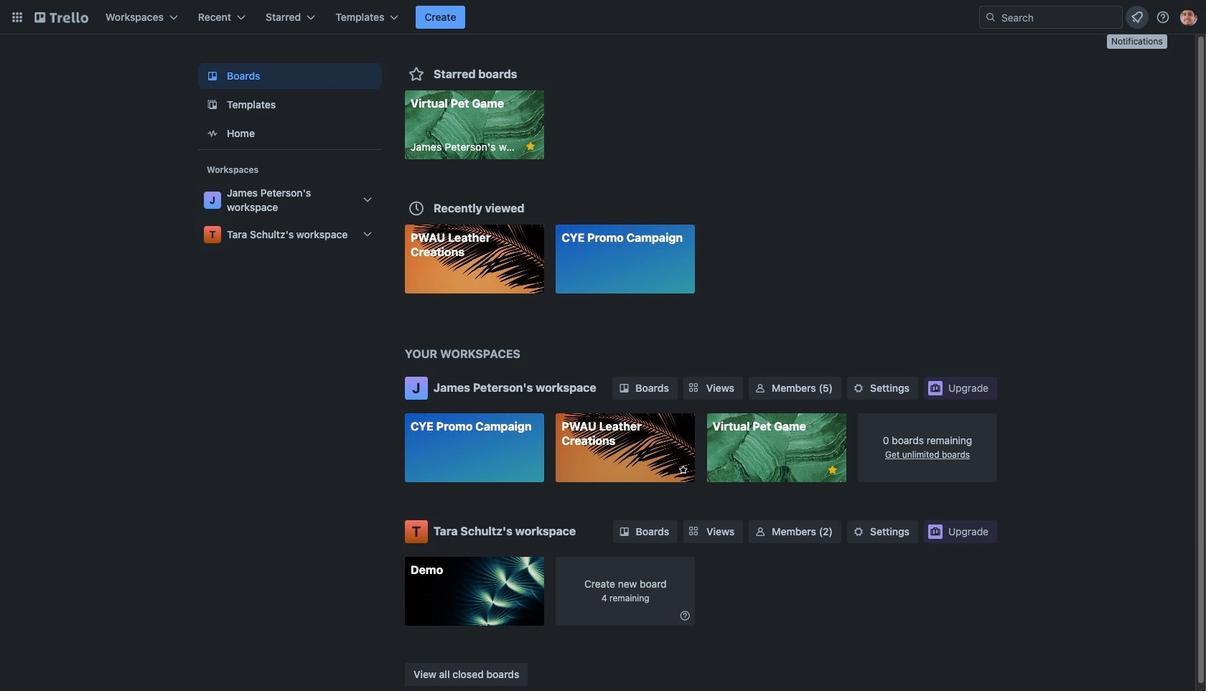 Task type: locate. For each thing, give the bounding box(es) containing it.
Search field
[[980, 6, 1124, 29]]

tooltip
[[1108, 34, 1168, 49]]

back to home image
[[34, 6, 88, 29]]

2 horizontal spatial sm image
[[852, 381, 866, 396]]

home image
[[204, 125, 221, 142]]

sm image
[[754, 381, 768, 396], [852, 381, 866, 396], [678, 609, 693, 623]]

board image
[[204, 68, 221, 85]]

0 horizontal spatial sm image
[[678, 609, 693, 623]]

template board image
[[204, 96, 221, 114]]

sm image
[[617, 381, 632, 396], [618, 525, 632, 539], [754, 525, 768, 539], [852, 525, 866, 539]]



Task type: vqa. For each thing, say whether or not it's contained in the screenshot.
board icon
yes



Task type: describe. For each thing, give the bounding box(es) containing it.
open information menu image
[[1157, 10, 1171, 24]]

click to unstar this board. it will be removed from your starred list. image
[[524, 140, 537, 153]]

click to unstar this board. it will be removed from your starred list. image
[[827, 464, 840, 477]]

primary element
[[0, 0, 1207, 34]]

search image
[[986, 11, 997, 23]]

1 horizontal spatial sm image
[[754, 381, 768, 396]]

0 notifications image
[[1129, 9, 1147, 26]]

james peterson (jamespeterson93) image
[[1181, 9, 1198, 26]]



